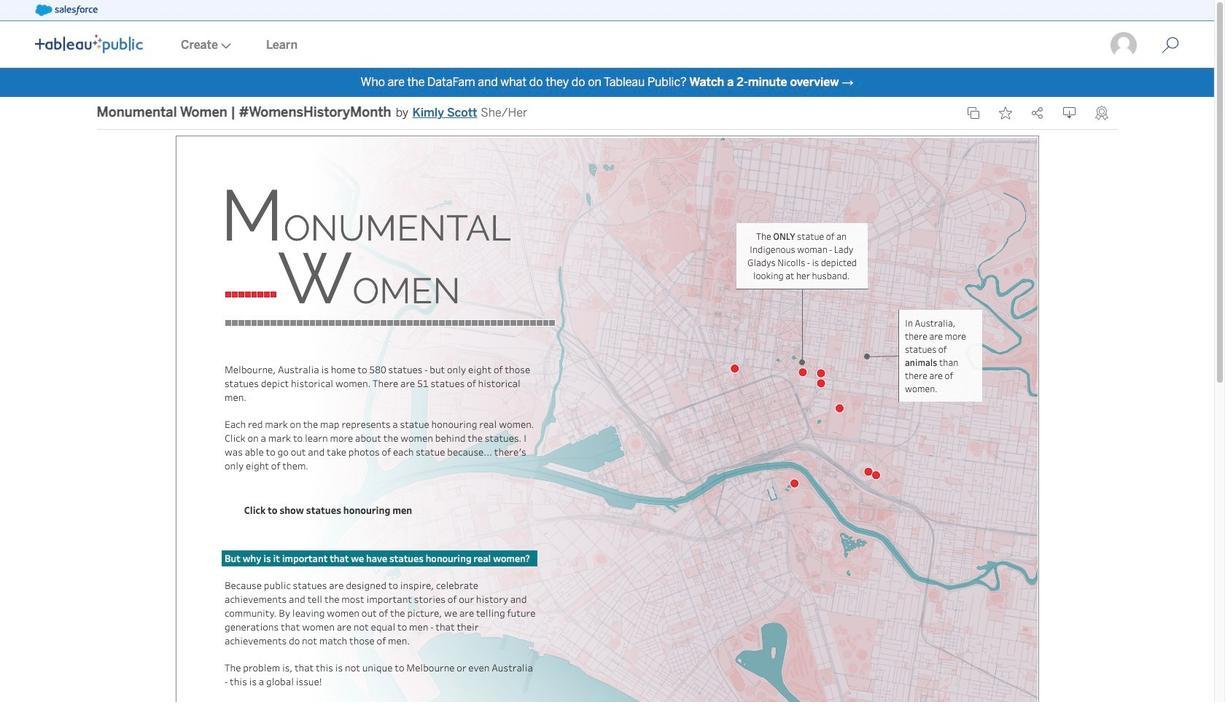 Task type: locate. For each thing, give the bounding box(es) containing it.
go to search image
[[1145, 36, 1197, 54]]

favorite button image
[[999, 106, 1012, 120]]

salesforce logo image
[[35, 4, 98, 16]]



Task type: vqa. For each thing, say whether or not it's contained in the screenshot.
See All Trending element
no



Task type: describe. For each thing, give the bounding box(es) containing it.
nominate for viz of the day image
[[1095, 106, 1108, 120]]

create image
[[218, 43, 231, 49]]

logo image
[[35, 34, 143, 53]]

tara.schultz image
[[1109, 31, 1139, 60]]

make a copy image
[[967, 106, 980, 120]]



